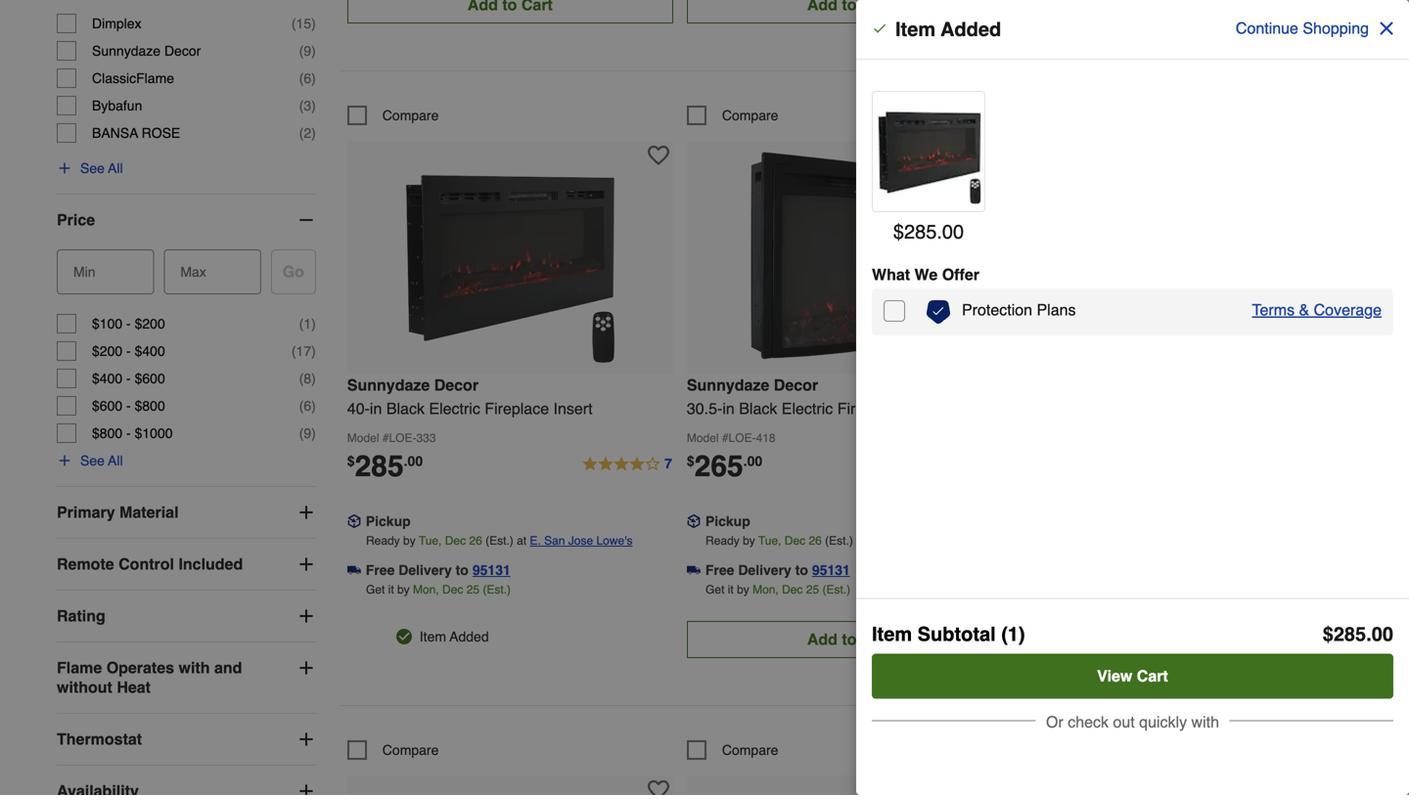Task type: vqa. For each thing, say whether or not it's contained in the screenshot.


Task type: locate. For each thing, give the bounding box(es) containing it.
insert inside sunnydaze decor 30.5-in black electric fireplace insert
[[906, 400, 945, 418]]

95131 down "ready by tue, dec 26 (est.) at"
[[812, 563, 850, 578]]

1 fireplace from the left
[[485, 400, 549, 418]]

sunnydaze
[[92, 43, 161, 59], [347, 376, 430, 394], [687, 376, 769, 394]]

1 horizontal spatial 25
[[806, 583, 819, 597]]

1 horizontal spatial mon,
[[753, 583, 779, 597]]

delivery down "ready by tue, dec 26 (est.) at"
[[738, 563, 791, 578]]

2 free delivery to 95131 from the left
[[705, 563, 850, 578]]

get it by mon, dec 25 (est.) for pickup image's truck filled icon's the 95131 button
[[366, 583, 511, 597]]

5 ) from the top
[[311, 125, 316, 141]]

0 horizontal spatial pickup
[[366, 514, 411, 529]]

space
[[1203, 596, 1247, 614]]

flame
[[57, 659, 102, 677]]

0 horizontal spatial loe-
[[389, 431, 416, 445]]

we
[[914, 266, 938, 284]]

5001135101 element
[[347, 106, 439, 125]]

in up model # loe-418 at bottom
[[722, 400, 735, 418]]

classicflame
[[92, 71, 174, 86]]

1 ( 9 ) from the top
[[299, 43, 316, 59]]

1 ready from the left
[[366, 534, 400, 548]]

$200
[[135, 316, 165, 332], [92, 344, 122, 359]]

1 vertical spatial $200
[[92, 344, 122, 359]]

to down "ready by tue, dec 26 (est.) at"
[[795, 563, 808, 578]]

1 horizontal spatial decor
[[434, 376, 479, 394]]

minus image
[[296, 210, 316, 230]]

insert for 40-in black electric fireplace insert
[[553, 400, 593, 418]]

plus image inside flame operates with and without heat button
[[296, 659, 316, 678]]

all
[[108, 161, 123, 176], [108, 453, 123, 469]]

insert
[[553, 400, 593, 418], [906, 400, 945, 418]]

- down $200 - $400
[[126, 371, 131, 387]]

1 vertical spatial added
[[450, 629, 489, 645]]

electric for 30.5-
[[782, 400, 833, 418]]

2 ( 9 ) from the top
[[299, 426, 316, 441]]

1 free from the left
[[366, 563, 395, 578]]

2 vertical spatial 285
[[1334, 623, 1366, 646]]

dimplex
[[92, 16, 141, 31]]

1 vertical spatial 6
[[304, 398, 311, 414]]

9 down ( 15 )
[[304, 43, 311, 59]]

0 horizontal spatial 95131
[[472, 563, 511, 578]]

0 vertical spatial see
[[80, 161, 105, 176]]

2 model from the left
[[687, 431, 719, 445]]

$400 down $200 - $400
[[92, 371, 122, 387]]

- down $400 - $600
[[126, 398, 131, 414]]

1 vertical spatial ( 6 )
[[299, 398, 316, 414]]

model for 40-
[[347, 431, 379, 445]]

1 horizontal spatial delivery
[[738, 563, 791, 578]]

$600
[[135, 371, 165, 387], [92, 398, 122, 414]]

truck filled image down pickup image
[[347, 564, 361, 577]]

with right 'quickly'
[[1191, 713, 1219, 731]]

1 6 from the top
[[304, 71, 311, 86]]

in
[[370, 400, 382, 418], [722, 400, 735, 418]]

$800 down $600 - $800
[[92, 426, 122, 441]]

1 pickup from the left
[[366, 514, 411, 529]]

8 ) from the top
[[311, 371, 316, 387]]

1 vertical spatial $ 285 .00
[[347, 450, 423, 483]]

0 vertical spatial plus image
[[57, 453, 72, 469]]

loe- up actual price $265.00 element
[[729, 431, 756, 445]]

sunnydaze inside sunnydaze decor 40-in black electric fireplace insert
[[347, 376, 430, 394]]

truck filled image for pickup icon at left bottom
[[687, 564, 700, 577]]

plus image inside see all button
[[57, 453, 72, 469]]

free delivery to 95131 down ready by tue, dec 26 (est.) at e. san jose lowe's
[[366, 563, 511, 578]]

25
[[466, 583, 480, 597], [806, 583, 819, 597]]

at for ready by tue, dec 26 (est.) at
[[856, 534, 866, 548]]

sunnydaze up "30.5-"
[[687, 376, 769, 394]]

plus image for thermostat
[[296, 730, 316, 750]]

see down bansa
[[80, 161, 105, 176]]

$600 down $200 - $400
[[135, 371, 165, 387]]

.00 inside $ 265 .00
[[743, 453, 762, 469]]

0 vertical spatial $200
[[135, 316, 165, 332]]

0 vertical spatial all
[[108, 161, 123, 176]]

truck filled image for pickup image
[[347, 564, 361, 577]]

15
[[296, 16, 311, 31]]

2 26 from the left
[[809, 534, 822, 548]]

decor up 418
[[774, 376, 818, 394]]

decor inside sunnydaze decor 30.5-in black electric fireplace insert
[[774, 376, 818, 394]]

truck filled image
[[347, 564, 361, 577], [687, 564, 700, 577]]

tue, down actual price $285.00 element
[[419, 534, 442, 548]]

1 vertical spatial 285
[[355, 450, 404, 483]]

0 vertical spatial 9
[[304, 43, 311, 59]]

# up actual price $285.00 element
[[382, 431, 389, 445]]

0 vertical spatial 6
[[304, 71, 311, 86]]

delivery for pickup icon at left bottom
[[738, 563, 791, 578]]

5 - from the top
[[126, 426, 131, 441]]

2 9 from the top
[[304, 426, 311, 441]]

0 horizontal spatial tue,
[[419, 534, 442, 548]]

0 vertical spatial $800
[[135, 398, 165, 414]]

plus image
[[57, 453, 72, 469], [296, 503, 316, 523]]

compare inside 5001135107 element
[[722, 743, 778, 758]]

26 for ready by tue, dec 26 (est.) at e. san jose lowe's
[[469, 534, 482, 548]]

to down ready by tue, dec 26 (est.) at e. san jose lowe's
[[456, 563, 469, 578]]

close image
[[1377, 19, 1396, 38]]

( 9 ) down ( 15 )
[[299, 43, 316, 59]]

plus image inside 'rating' button
[[296, 607, 316, 626]]

offer
[[942, 266, 979, 284]]

( for $200 - $400
[[291, 344, 296, 359]]

plus image up primary at the bottom
[[57, 453, 72, 469]]

( for bansa rose
[[299, 125, 304, 141]]

25 down ready by tue, dec 26 (est.) at e. san jose lowe's
[[466, 583, 480, 597]]

(
[[291, 16, 296, 31], [299, 43, 304, 59], [299, 71, 304, 86], [299, 98, 304, 114], [299, 125, 304, 141], [299, 316, 304, 332], [291, 344, 296, 359], [299, 371, 304, 387], [299, 398, 304, 414], [299, 426, 304, 441]]

2 horizontal spatial 285
[[1334, 623, 1366, 646]]

$800 up $1000
[[135, 398, 165, 414]]

item added right yes icon
[[420, 629, 489, 645]]

1 vertical spatial see all
[[80, 453, 123, 469]]

insert down protection plan filled icon
[[906, 400, 945, 418]]

pickup for pickup icon at left bottom
[[705, 514, 750, 529]]

insert inside sunnydaze decor 40-in black electric fireplace insert
[[553, 400, 593, 418]]

material
[[119, 504, 179, 522]]

4 ) from the top
[[311, 98, 316, 114]]

ready for ready by tue, dec 26 (est.) at
[[706, 534, 739, 548]]

black inside sunnydaze decor 30.5-in black electric fireplace insert
[[739, 400, 777, 418]]

1 horizontal spatial insert
[[906, 400, 945, 418]]

black up 418
[[739, 400, 777, 418]]

black
[[386, 400, 425, 418], [739, 400, 777, 418]]

go
[[282, 263, 304, 281]]

- for $800
[[126, 426, 131, 441]]

free delivery to 95131
[[366, 563, 511, 578], [705, 563, 850, 578]]

2 black from the left
[[739, 400, 777, 418]]

0 horizontal spatial 25
[[466, 583, 480, 597]]

protection
[[962, 301, 1032, 319]]

black for 30.5-
[[739, 400, 777, 418]]

0 horizontal spatial added
[[450, 629, 489, 645]]

2 vertical spatial $ 285 .00
[[1323, 623, 1393, 646]]

0 vertical spatial see all button
[[57, 159, 123, 178]]

sunnydaze up classicflame
[[92, 43, 161, 59]]

95131 button down ready by tue, dec 26 (est.) at e. san jose lowe's
[[472, 561, 511, 580]]

1 95131 from the left
[[472, 563, 511, 578]]

loe-
[[389, 431, 416, 445], [729, 431, 756, 445]]

fireplace inside sunnydaze decor 30.5-in black electric fireplace insert
[[837, 400, 902, 418]]

6 up ( 3 )
[[304, 71, 311, 86]]

get it by mon, dec 25 (est.) up yes icon
[[366, 583, 511, 597]]

with
[[179, 659, 210, 677], [1191, 713, 1219, 731]]

$200 up $200 - $400
[[135, 316, 165, 332]]

2 25 from the left
[[806, 583, 819, 597]]

#
[[382, 431, 389, 445], [722, 431, 729, 445]]

insert up 4 stars image
[[553, 400, 593, 418]]

delivery
[[399, 563, 452, 578], [738, 563, 791, 578]]

1 vertical spatial $600
[[92, 398, 122, 414]]

0 horizontal spatial with
[[179, 659, 210, 677]]

subtotal
[[918, 623, 996, 646]]

0 horizontal spatial free delivery to 95131
[[366, 563, 511, 578]]

sunnydaze decor 30.5-in black electric fireplace insert
[[687, 376, 945, 418]]

by up yes icon
[[397, 583, 410, 597]]

insert for 30.5-in black electric fireplace insert
[[906, 400, 945, 418]]

26 for ready by tue, dec 26 (est.) at
[[809, 534, 822, 548]]

# for 30.5-
[[722, 431, 729, 445]]

1 horizontal spatial get it by mon, dec 25 (est.)
[[706, 583, 850, 597]]

1 vertical spatial see all button
[[57, 451, 123, 471]]

item added right checkmark icon
[[895, 18, 1001, 41]]

added
[[941, 18, 1001, 41], [450, 629, 489, 645]]

1 horizontal spatial ready
[[706, 534, 739, 548]]

decor inside sunnydaze decor 40-in black electric fireplace insert
[[434, 376, 479, 394]]

1 9 from the top
[[304, 43, 311, 59]]

$200 down $100
[[92, 344, 122, 359]]

( 6 ) up ( 3 )
[[299, 71, 316, 86]]

to inside up to 1500-watt ceramic utility indoor electric space heater
[[1153, 573, 1167, 591]]

compare inside 5001135115 element
[[722, 108, 778, 123]]

compare for '1000631427' element
[[382, 743, 439, 758]]

0 horizontal spatial get
[[366, 583, 385, 597]]

black up model # loe-333
[[386, 400, 425, 418]]

0 vertical spatial with
[[179, 659, 210, 677]]

model for 30.5-
[[687, 431, 719, 445]]

1 horizontal spatial black
[[739, 400, 777, 418]]

0 horizontal spatial item added
[[420, 629, 489, 645]]

operates
[[106, 659, 174, 677]]

1 vertical spatial all
[[108, 453, 123, 469]]

$800 - $1000
[[92, 426, 173, 441]]

1 horizontal spatial get
[[706, 583, 724, 597]]

1 horizontal spatial in
[[722, 400, 735, 418]]

electric inside sunnydaze decor 40-in black electric fireplace insert
[[429, 400, 480, 418]]

1 horizontal spatial 95131
[[812, 563, 850, 578]]

.00
[[937, 221, 964, 243], [404, 453, 423, 469], [743, 453, 762, 469], [1366, 623, 1393, 646]]

285
[[904, 221, 937, 243], [355, 450, 404, 483], [1334, 623, 1366, 646]]

pickup right pickup icon at left bottom
[[705, 514, 750, 529]]

see all button down $800 - $1000
[[57, 451, 123, 471]]

cart right add
[[861, 631, 892, 649]]

1 horizontal spatial fireplace
[[837, 400, 902, 418]]

2 at from the left
[[856, 534, 866, 548]]

1 horizontal spatial free
[[705, 563, 734, 578]]

view cart
[[1097, 667, 1168, 685]]

0 horizontal spatial black
[[386, 400, 425, 418]]

10 ) from the top
[[311, 426, 316, 441]]

1 horizontal spatial $800
[[135, 398, 165, 414]]

1 free delivery to 95131 from the left
[[366, 563, 511, 578]]

95131 for truck filled icon related to pickup icon at left bottom the 95131 button
[[812, 563, 850, 578]]

( 9 ) down 8
[[299, 426, 316, 441]]

2 tue, from the left
[[758, 534, 781, 548]]

pickup image
[[687, 515, 700, 528]]

- for $200
[[126, 344, 131, 359]]

1 get it by mon, dec 25 (est.) from the left
[[366, 583, 511, 597]]

9 for $800 - $1000
[[304, 426, 311, 441]]

2 insert from the left
[[906, 400, 945, 418]]

2 ) from the top
[[311, 43, 316, 59]]

black for 40-
[[386, 400, 425, 418]]

electric
[[429, 400, 480, 418], [782, 400, 833, 418], [1147, 596, 1199, 614]]

1 vertical spatial ( 9 )
[[299, 426, 316, 441]]

to right 'up'
[[1153, 573, 1167, 591]]

2 mon, from the left
[[753, 583, 779, 597]]

free
[[366, 563, 395, 578], [705, 563, 734, 578]]

ready down actual price $265.00 element
[[706, 534, 739, 548]]

2 # from the left
[[722, 431, 729, 445]]

0 horizontal spatial at
[[517, 534, 527, 548]]

1 25 from the left
[[466, 583, 480, 597]]

mon, down ready by tue, dec 26 (est.) at e. san jose lowe's
[[413, 583, 439, 597]]

0 vertical spatial ( 6 )
[[299, 71, 316, 86]]

1 26 from the left
[[469, 534, 482, 548]]

free delivery to 95131 for truck filled icon related to pickup icon at left bottom
[[705, 563, 850, 578]]

0 vertical spatial $600
[[135, 371, 165, 387]]

sunnydaze decor 40-in black electric fireplace insert
[[347, 376, 593, 418]]

26
[[469, 534, 482, 548], [809, 534, 822, 548]]

0 horizontal spatial truck filled image
[[347, 564, 361, 577]]

remote control included
[[57, 555, 243, 573]]

ready down actual price $285.00 element
[[366, 534, 400, 548]]

2 get from the left
[[706, 583, 724, 597]]

see down $800 - $1000
[[80, 453, 105, 469]]

see
[[80, 161, 105, 176], [80, 453, 105, 469]]

1 get from the left
[[366, 583, 385, 597]]

with inside flame operates with and without heat
[[179, 659, 210, 677]]

0 horizontal spatial 95131 button
[[472, 561, 511, 580]]

1 horizontal spatial plus image
[[296, 503, 316, 523]]

mon, for truck filled icon related to pickup icon at left bottom
[[753, 583, 779, 597]]

3 ) from the top
[[311, 71, 316, 86]]

1 horizontal spatial electric
[[782, 400, 833, 418]]

1 vertical spatial item added
[[420, 629, 489, 645]]

1 horizontal spatial with
[[1191, 713, 1219, 731]]

0 horizontal spatial mon,
[[413, 583, 439, 597]]

) for $400 - $600
[[311, 371, 316, 387]]

1 horizontal spatial $600
[[135, 371, 165, 387]]

yes image
[[396, 629, 412, 645]]

plus image
[[57, 161, 72, 176], [296, 555, 316, 574], [296, 607, 316, 626], [296, 659, 316, 678], [296, 730, 316, 750], [296, 782, 316, 796]]

1 horizontal spatial loe-
[[729, 431, 756, 445]]

out
[[1113, 713, 1135, 731]]

sunnydaze up 40-
[[347, 376, 430, 394]]

0 horizontal spatial 26
[[469, 534, 482, 548]]

item right yes icon
[[420, 629, 446, 645]]

$600 down $400 - $600
[[92, 398, 122, 414]]

95131 button down "ready by tue, dec 26 (est.) at"
[[812, 561, 850, 580]]

up to 1500-watt ceramic utility indoor electric space heater link
[[993, 570, 1287, 641]]

terms & coverage button
[[1252, 298, 1382, 322]]

add to cart button
[[687, 621, 1013, 658]]

1 ( 6 ) from the top
[[299, 71, 316, 86]]

cart right view
[[1137, 667, 1168, 685]]

0 horizontal spatial delivery
[[399, 563, 452, 578]]

1 95131 button from the left
[[472, 561, 511, 580]]

all down bansa
[[108, 161, 123, 176]]

( for $800 - $1000
[[299, 426, 304, 441]]

1 ) from the top
[[311, 16, 316, 31]]

6 ) from the top
[[311, 316, 316, 332]]

truck filled image down pickup icon at left bottom
[[687, 564, 700, 577]]

ready
[[366, 534, 400, 548], [706, 534, 739, 548]]

418
[[756, 431, 776, 445]]

1 horizontal spatial $200
[[135, 316, 165, 332]]

6 down ( 8 )
[[304, 398, 311, 414]]

4 stars image
[[581, 453, 673, 476]]

0 horizontal spatial electric
[[429, 400, 480, 418]]

0 vertical spatial see all
[[80, 161, 123, 176]]

7 ) from the top
[[311, 344, 316, 359]]

1 vertical spatial plus image
[[296, 503, 316, 523]]

( 9 ) for $800 - $1000
[[299, 426, 316, 441]]

to inside button
[[842, 631, 857, 649]]

tue,
[[419, 534, 442, 548], [758, 534, 781, 548]]

1 horizontal spatial pickup
[[705, 514, 750, 529]]

2 fireplace from the left
[[837, 400, 902, 418]]

compare inside 5001135101 element
[[382, 108, 439, 123]]

2 horizontal spatial sunnydaze
[[687, 376, 769, 394]]

2 in from the left
[[722, 400, 735, 418]]

model down "30.5-"
[[687, 431, 719, 445]]

heater
[[993, 620, 1040, 638]]

1 vertical spatial $800
[[92, 426, 122, 441]]

1 # from the left
[[382, 431, 389, 445]]

6 for classicflame
[[304, 71, 311, 86]]

2 truck filled image from the left
[[687, 564, 700, 577]]

loe- up actual price $285.00 element
[[389, 431, 416, 445]]

go button
[[271, 250, 316, 295]]

0 horizontal spatial $ 285 .00
[[347, 450, 423, 483]]

0 horizontal spatial sunnydaze
[[92, 43, 161, 59]]

0 horizontal spatial $400
[[92, 371, 122, 387]]

see all button down bansa
[[57, 159, 123, 178]]

by down actual price $265.00 element
[[743, 534, 755, 548]]

0 vertical spatial $ 285 .00
[[893, 221, 964, 243]]

1 see from the top
[[80, 161, 105, 176]]

1 mon, from the left
[[413, 583, 439, 597]]

compare for 5001135115 element
[[722, 108, 778, 123]]

0 vertical spatial ( 9 )
[[299, 43, 316, 59]]

it for truck filled icon related to pickup icon at left bottom
[[728, 583, 734, 597]]

2 ready from the left
[[706, 534, 739, 548]]

electric inside sunnydaze decor 30.5-in black electric fireplace insert
[[782, 400, 833, 418]]

delivery for pickup image
[[399, 563, 452, 578]]

added right checkmark icon
[[941, 18, 1001, 41]]

see all for first see all button from the bottom of the page
[[80, 453, 123, 469]]

plus image left pickup image
[[296, 503, 316, 523]]

rating
[[57, 607, 105, 625]]

plus image inside thermostat button
[[296, 730, 316, 750]]

to right add
[[842, 631, 857, 649]]

at for ready by tue, dec 26 (est.) at e. san jose lowe's
[[517, 534, 527, 548]]

2 free from the left
[[705, 563, 734, 578]]

get it by mon, dec 25 (est.)
[[366, 583, 511, 597], [706, 583, 850, 597]]

0 vertical spatial item added
[[895, 18, 1001, 41]]

2 ( 6 ) from the top
[[299, 398, 316, 414]]

1 horizontal spatial at
[[856, 534, 866, 548]]

get it by mon, dec 25 (est.) down "ready by tue, dec 26 (est.) at"
[[706, 583, 850, 597]]

1 in from the left
[[370, 400, 382, 418]]

# up actual price $265.00 element
[[722, 431, 729, 445]]

$800
[[135, 398, 165, 414], [92, 426, 122, 441]]

1 tue, from the left
[[419, 534, 442, 548]]

2 horizontal spatial decor
[[774, 376, 818, 394]]

0 horizontal spatial $200
[[92, 344, 122, 359]]

pickup right pickup image
[[366, 514, 411, 529]]

2 95131 button from the left
[[812, 561, 850, 580]]

fireplace
[[485, 400, 549, 418], [837, 400, 902, 418]]

get for pickup image's truck filled icon
[[366, 583, 385, 597]]

9 down 8
[[304, 426, 311, 441]]

2 it from the left
[[728, 583, 734, 597]]

all down $800 - $1000
[[108, 453, 123, 469]]

( 8 )
[[299, 371, 316, 387]]

0 horizontal spatial insert
[[553, 400, 593, 418]]

1 see all from the top
[[80, 161, 123, 176]]

$400 up $400 - $600
[[135, 344, 165, 359]]

it
[[388, 583, 394, 597], [728, 583, 734, 597]]

black inside sunnydaze decor 40-in black electric fireplace insert
[[386, 400, 425, 418]]

3 - from the top
[[126, 371, 131, 387]]

added right yes icon
[[450, 629, 489, 645]]

up to 1500-watt ceramic utility indoor electric space heater
[[993, 573, 1247, 638]]

in up model # loe-333
[[370, 400, 382, 418]]

with left and on the bottom of the page
[[179, 659, 210, 677]]

see all
[[80, 161, 123, 176], [80, 453, 123, 469]]

2 6 from the top
[[304, 398, 311, 414]]

1 horizontal spatial 285
[[904, 221, 937, 243]]

decor for sunnydaze decor
[[164, 43, 201, 59]]

2 get it by mon, dec 25 (est.) from the left
[[706, 583, 850, 597]]

indoor
[[1099, 596, 1143, 614]]

fireplace inside sunnydaze decor 40-in black electric fireplace insert
[[485, 400, 549, 418]]

decor up classicflame
[[164, 43, 201, 59]]

$ 285 .00
[[893, 221, 964, 243], [347, 450, 423, 483], [1323, 623, 1393, 646]]

model # loe-333
[[347, 431, 436, 445]]

1 model from the left
[[347, 431, 379, 445]]

fireplace for 40-in black electric fireplace insert
[[485, 400, 549, 418]]

flame operates with and without heat
[[57, 659, 242, 697]]

in inside sunnydaze decor 30.5-in black electric fireplace insert
[[722, 400, 735, 418]]

plus image inside primary material button
[[296, 503, 316, 523]]

( 6 ) for classicflame
[[299, 71, 316, 86]]

sunnydaze decor
[[92, 43, 201, 59]]

to
[[456, 563, 469, 578], [795, 563, 808, 578], [1153, 573, 1167, 591], [842, 631, 857, 649]]

1 vertical spatial cart
[[1137, 667, 1168, 685]]

pickup for pickup image
[[366, 514, 411, 529]]

1 - from the top
[[126, 316, 131, 332]]

item
[[895, 18, 936, 41], [872, 623, 912, 646], [420, 629, 446, 645]]

1 horizontal spatial it
[[728, 583, 734, 597]]

continue shopping button
[[1223, 6, 1409, 51]]

$200 - $400
[[92, 344, 165, 359]]

4 - from the top
[[126, 398, 131, 414]]

9 ) from the top
[[311, 398, 316, 414]]

1 loe- from the left
[[389, 431, 416, 445]]

2 95131 from the left
[[812, 563, 850, 578]]

1 truck filled image from the left
[[347, 564, 361, 577]]

in inside sunnydaze decor 40-in black electric fireplace insert
[[370, 400, 382, 418]]

up
[[1129, 573, 1149, 591]]

quickly
[[1139, 713, 1187, 731]]

see all down bansa
[[80, 161, 123, 176]]

) for $200 - $400
[[311, 344, 316, 359]]

1 vertical spatial $400
[[92, 371, 122, 387]]

item left the subtotal
[[872, 623, 912, 646]]

( 6 ) down ( 8 )
[[299, 398, 316, 414]]

1 at from the left
[[517, 534, 527, 548]]

( 6 ) for $600 - $800
[[299, 398, 316, 414]]

) for sunnydaze decor
[[311, 43, 316, 59]]

decor for sunnydaze decor 30.5-in black electric fireplace insert
[[774, 376, 818, 394]]

free delivery to 95131 for pickup image's truck filled icon
[[366, 563, 511, 578]]

95131 for pickup image's truck filled icon's the 95131 button
[[472, 563, 511, 578]]

sunnydaze inside sunnydaze decor 30.5-in black electric fireplace insert
[[687, 376, 769, 394]]

95131
[[472, 563, 511, 578], [812, 563, 850, 578]]

1 black from the left
[[386, 400, 425, 418]]

delivery up yes icon
[[399, 563, 452, 578]]

1 horizontal spatial free delivery to 95131
[[705, 563, 850, 578]]

plus image inside remote control included button
[[296, 555, 316, 574]]

tue, down actual price $265.00 element
[[758, 534, 781, 548]]

- left $1000
[[126, 426, 131, 441]]

40-
[[347, 400, 370, 418]]

- up $400 - $600
[[126, 344, 131, 359]]

1 horizontal spatial truck filled image
[[687, 564, 700, 577]]

free delivery to 95131 down "ready by tue, dec 26 (est.) at"
[[705, 563, 850, 578]]

decor up 333
[[434, 376, 479, 394]]

0 horizontal spatial ready
[[366, 534, 400, 548]]

95131 down ready by tue, dec 26 (est.) at e. san jose lowe's
[[472, 563, 511, 578]]

2 - from the top
[[126, 344, 131, 359]]

decor for sunnydaze decor 40-in black electric fireplace insert
[[434, 376, 479, 394]]

product image
[[877, 100, 982, 205]]

25 up add
[[806, 583, 819, 597]]

1 it from the left
[[388, 583, 394, 597]]

0 horizontal spatial free
[[366, 563, 395, 578]]

2 see all from the top
[[80, 453, 123, 469]]

see all button
[[57, 159, 123, 178], [57, 451, 123, 471]]

( for $100 - $200
[[299, 316, 304, 332]]

model down 40-
[[347, 431, 379, 445]]

compare inside '1000631427' element
[[382, 743, 439, 758]]

see all down $800 - $1000
[[80, 453, 123, 469]]

1 horizontal spatial 95131 button
[[812, 561, 850, 580]]

1 horizontal spatial tue,
[[758, 534, 781, 548]]

checkmark image
[[872, 21, 888, 36]]

tue, for ready by tue, dec 26 (est.) at e. san jose lowe's
[[419, 534, 442, 548]]

compare for 5001135107 element
[[722, 743, 778, 758]]

1 delivery from the left
[[399, 563, 452, 578]]

2 delivery from the left
[[738, 563, 791, 578]]

ready for ready by tue, dec 26 (est.) at e. san jose lowe's
[[366, 534, 400, 548]]

) for $600 - $800
[[311, 398, 316, 414]]

0 horizontal spatial cart
[[861, 631, 892, 649]]

1500-
[[1171, 573, 1211, 591]]

mon, down "ready by tue, dec 26 (est.) at"
[[753, 583, 779, 597]]

2 pickup from the left
[[705, 514, 750, 529]]

5001135107 element
[[687, 741, 778, 760]]

2 loe- from the left
[[729, 431, 756, 445]]

- right $100
[[126, 316, 131, 332]]

1 insert from the left
[[553, 400, 593, 418]]

0 vertical spatial added
[[941, 18, 1001, 41]]



Task type: describe. For each thing, give the bounding box(es) containing it.
ready by tue, dec 26 (est.) at e. san jose lowe's
[[366, 534, 633, 548]]

( 17 )
[[291, 344, 316, 359]]

protection plan filled image
[[927, 300, 950, 324]]

) for dimplex
[[311, 16, 316, 31]]

1 horizontal spatial $ 285 .00
[[893, 221, 964, 243]]

thermostat button
[[57, 714, 316, 765]]

95131 button for truck filled icon related to pickup icon at left bottom
[[812, 561, 850, 580]]

control
[[119, 555, 174, 573]]

electric for 40-
[[429, 400, 480, 418]]

rose
[[141, 125, 180, 141]]

1 all from the top
[[108, 161, 123, 176]]

check
[[1068, 713, 1109, 731]]

2 all from the top
[[108, 453, 123, 469]]

loe- for 40-
[[389, 431, 416, 445]]

7 button
[[581, 453, 673, 476]]

( for dimplex
[[291, 16, 296, 31]]

) for classicflame
[[311, 71, 316, 86]]

see all for 2nd see all button from the bottom
[[80, 161, 123, 176]]

( 3 )
[[299, 98, 316, 114]]

3
[[304, 98, 311, 114]]

) for bansa rose
[[311, 125, 316, 141]]

9 for sunnydaze decor
[[304, 43, 311, 59]]

bybafun
[[92, 98, 142, 114]]

ceramic
[[993, 596, 1052, 614]]

bansa rose
[[92, 125, 180, 141]]

95131 button for pickup image's truck filled icon
[[472, 561, 511, 580]]

1 see all button from the top
[[57, 159, 123, 178]]

heart outline image
[[648, 780, 669, 796]]

price
[[57, 211, 95, 229]]

2 see from the top
[[80, 453, 105, 469]]

( 1 )
[[299, 316, 316, 332]]

17
[[296, 344, 311, 359]]

what we offer
[[872, 266, 979, 284]]

ready by tue, dec 26 (est.) at
[[706, 534, 869, 548]]

thermostat
[[57, 731, 142, 749]]

actual price $265.00 element
[[687, 450, 762, 483]]

plus image for remote control included
[[296, 555, 316, 574]]

remote control included button
[[57, 539, 316, 590]]

actual price $285.00 element
[[347, 450, 423, 483]]

what
[[872, 266, 910, 284]]

by down "ready by tue, dec 26 (est.) at"
[[737, 583, 749, 597]]

and
[[214, 659, 242, 677]]

- for $400
[[126, 371, 131, 387]]

1 horizontal spatial cart
[[1137, 667, 1168, 685]]

0 horizontal spatial 285
[[355, 450, 404, 483]]

shopping
[[1303, 19, 1369, 37]]

model # loe-418
[[687, 431, 776, 445]]

free for pickup image's truck filled icon
[[366, 563, 395, 578]]

or
[[1046, 713, 1063, 731]]

plans
[[1037, 301, 1076, 319]]

$1000
[[135, 426, 173, 441]]

) for $800 - $1000
[[311, 426, 316, 441]]

heart outline image
[[648, 145, 669, 166]]

1 horizontal spatial $400
[[135, 344, 165, 359]]

sunnydaze for sunnydaze decor 40-in black electric fireplace insert
[[347, 376, 430, 394]]

$100
[[92, 316, 122, 332]]

1 vertical spatial with
[[1191, 713, 1219, 731]]

or check out quickly with
[[1046, 713, 1219, 731]]

0 horizontal spatial $800
[[92, 426, 122, 441]]

0 vertical spatial 285
[[904, 221, 937, 243]]

7
[[664, 456, 672, 472]]

view cart button
[[872, 654, 1393, 699]]

8
[[304, 371, 311, 387]]

add to cart
[[807, 631, 892, 649]]

e.
[[530, 534, 541, 548]]

in for 30.5-
[[722, 400, 735, 418]]

pickup image
[[347, 515, 361, 528]]

coverage
[[1314, 301, 1382, 319]]

2 see all button from the top
[[57, 451, 123, 471]]

without
[[57, 679, 112, 697]]

remote
[[57, 555, 114, 573]]

terms
[[1252, 301, 1295, 319]]

1 horizontal spatial item added
[[895, 18, 1001, 41]]

333
[[416, 431, 436, 445]]

plus image for flame operates with and without heat
[[296, 659, 316, 678]]

265
[[694, 450, 743, 483]]

price button
[[57, 195, 316, 246]]

sunnydaze for sunnydaze decor 30.5-in black electric fireplace insert
[[687, 376, 769, 394]]

( for $600 - $800
[[299, 398, 304, 414]]

0 horizontal spatial $600
[[92, 398, 122, 414]]

utility
[[1056, 596, 1094, 614]]

included
[[179, 555, 243, 573]]

max
[[180, 264, 206, 280]]

loe- for 30.5-
[[729, 431, 756, 445]]

- for $100
[[126, 316, 131, 332]]

- for $600
[[126, 398, 131, 414]]

$400 - $600
[[92, 371, 165, 387]]

continue
[[1236, 19, 1298, 37]]

$100 - $200
[[92, 316, 165, 332]]

2 horizontal spatial $ 285 .00
[[1323, 623, 1393, 646]]

$ inside $ 265 .00
[[687, 453, 694, 469]]

sunnydaze for sunnydaze decor
[[92, 43, 161, 59]]

$ inside $ 285 .00
[[347, 453, 355, 469]]

( 2 )
[[299, 125, 316, 141]]

( for sunnydaze decor
[[299, 43, 304, 59]]

fireplace for 30.5-in black electric fireplace insert
[[837, 400, 902, 418]]

( 9 ) for sunnydaze decor
[[299, 43, 316, 59]]

mon, for pickup image's truck filled icon
[[413, 583, 439, 597]]

in for 40-
[[370, 400, 382, 418]]

item right checkmark icon
[[895, 18, 936, 41]]

min
[[73, 264, 95, 280]]

(1)
[[1001, 623, 1025, 646]]

jose
[[568, 534, 593, 548]]

2
[[304, 125, 311, 141]]

item subtotal (1)
[[872, 623, 1025, 646]]

rating button
[[57, 591, 316, 642]]

1
[[304, 316, 311, 332]]

25 for truck filled icon related to pickup icon at left bottom the 95131 button
[[806, 583, 819, 597]]

get for truck filled icon related to pickup icon at left bottom
[[706, 583, 724, 597]]

) for bybafun
[[311, 98, 316, 114]]

primary material
[[57, 504, 179, 522]]

it for pickup image's truck filled icon
[[388, 583, 394, 597]]

terms & coverage
[[1252, 301, 1382, 319]]

( for $400 - $600
[[299, 371, 304, 387]]

electric inside up to 1500-watt ceramic utility indoor electric space heater
[[1147, 596, 1199, 614]]

continue shopping
[[1236, 19, 1369, 37]]

add
[[807, 631, 838, 649]]

( for bybafun
[[299, 98, 304, 114]]

) for $100 - $200
[[311, 316, 316, 332]]

compare for 5001135101 element
[[382, 108, 439, 123]]

1 horizontal spatial added
[[941, 18, 1001, 41]]

25 for pickup image's truck filled icon's the 95131 button
[[466, 583, 480, 597]]

( for classicflame
[[299, 71, 304, 86]]

free for truck filled icon related to pickup icon at left bottom
[[705, 563, 734, 578]]

san
[[544, 534, 565, 548]]

by down actual price $285.00 element
[[403, 534, 416, 548]]

0 vertical spatial cart
[[861, 631, 892, 649]]

( 15 )
[[291, 16, 316, 31]]

get it by mon, dec 25 (est.) for truck filled icon related to pickup icon at left bottom the 95131 button
[[706, 583, 850, 597]]

primary
[[57, 504, 115, 522]]

flame operates with and without heat button
[[57, 643, 316, 713]]

# for 40-
[[382, 431, 389, 445]]

1000631427 element
[[347, 741, 439, 760]]

heat
[[117, 679, 151, 697]]

view
[[1097, 667, 1132, 685]]

protection plans
[[962, 301, 1076, 319]]

tue, for ready by tue, dec 26 (est.) at
[[758, 534, 781, 548]]

6 for $600 - $800
[[304, 398, 311, 414]]

5001135115 element
[[687, 106, 778, 125]]

&
[[1299, 301, 1309, 319]]

$ 265 .00
[[687, 450, 762, 483]]

plus image for rating
[[296, 607, 316, 626]]

30.5-
[[687, 400, 722, 418]]

$600 - $800
[[92, 398, 165, 414]]



